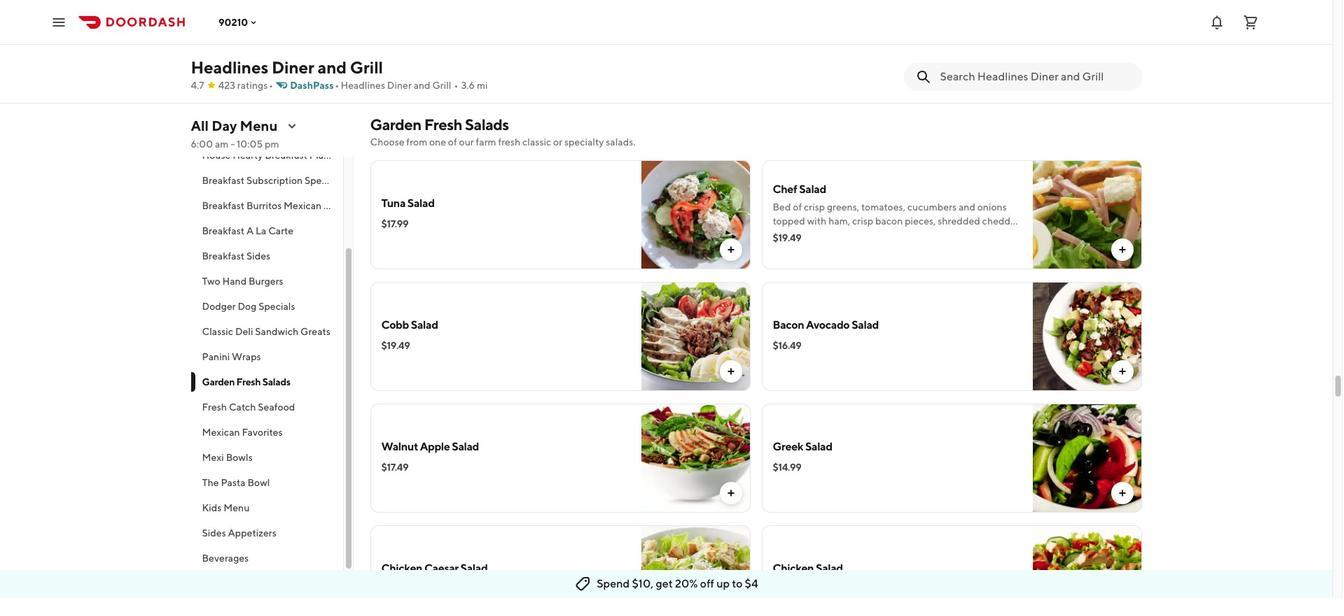 Task type: describe. For each thing, give the bounding box(es) containing it.
1 • from the left
[[269, 80, 273, 91]]

sliced,
[[821, 17, 849, 28]]

sides appetizers
[[202, 528, 277, 539]]

specials for dodger dog specials
[[259, 301, 295, 312]]

0 vertical spatial $19.49
[[773, 233, 802, 244]]

diner for headlines diner and grill • 3.6 mi
[[387, 80, 412, 91]]

beverages
[[202, 553, 249, 565]]

tuna
[[381, 197, 406, 210]]

0 items, open order cart image
[[1243, 14, 1259, 30]]

crisp for sliced,
[[920, 17, 941, 28]]

kids
[[202, 503, 222, 514]]

creamy
[[871, 31, 903, 42]]

mexi bowls
[[202, 452, 253, 464]]

cheese inside chef salad bed of crisp greens, tomatoes, cucumbers and onions topped with  ham, crisp bacon pieces, shredded cheddar cheese and your choice of dressing.
[[773, 230, 805, 241]]

served
[[977, 31, 1007, 42]]

3.6
[[461, 80, 475, 91]]

subscription
[[246, 175, 303, 186]]

seasoned, sliced, grilled chicken, crisp romaine lettuce, parmesan cheese and creamy caesar dressing served on pressed, toasty panini bread or in your choice of gourmet wrap. comes with your choice of fries.
[[773, 17, 1021, 70]]

breakfast burritos mexican morning favorites
[[202, 200, 404, 212]]

breakfast sides
[[202, 251, 270, 262]]

breakfast for subscription
[[202, 175, 245, 186]]

plates
[[309, 150, 337, 161]]

6:00 am - 10:05 pm
[[191, 139, 279, 150]]

cucumbers
[[908, 202, 957, 213]]

bed
[[773, 202, 791, 213]]

6:00
[[191, 139, 213, 150]]

chicken for chicken caesar salad
[[381, 562, 422, 576]]

cobb salad image
[[641, 282, 751, 392]]

two
[[202, 276, 220, 287]]

cheddar
[[982, 216, 1019, 227]]

add item to cart image for tuna salad
[[725, 244, 736, 256]]

greens,
[[827, 202, 860, 213]]

in
[[910, 45, 918, 56]]

tuna salad image
[[641, 160, 751, 270]]

423
[[218, 80, 235, 91]]

fresh inside button
[[202, 402, 227, 413]]

deli
[[235, 326, 253, 338]]

mexi bowls button
[[191, 445, 343, 471]]

and inside seasoned, sliced, grilled chicken, crisp romaine lettuce, parmesan cheese and creamy caesar dressing served on pressed, toasty panini bread or in your choice of gourmet wrap. comes with your choice of fries.
[[852, 31, 869, 42]]

garden for garden fresh salads choose from one of our farm fresh classic or specialty salads.
[[370, 116, 421, 134]]

grilled
[[851, 17, 879, 28]]

farm
[[476, 137, 496, 148]]

mexi
[[202, 452, 224, 464]]

la
[[256, 226, 266, 237]]

greek salad
[[773, 441, 833, 454]]

day
[[212, 118, 237, 134]]

4.7
[[191, 80, 204, 91]]

$4
[[745, 578, 758, 591]]

diner for headlines diner and grill
[[272, 57, 314, 77]]

walnut apple salad image
[[641, 404, 751, 513]]

salads.
[[606, 137, 636, 148]]

1 horizontal spatial your
[[894, 59, 914, 70]]

all day menu
[[191, 118, 278, 134]]

1 vertical spatial choice
[[916, 59, 945, 70]]

kids menu
[[202, 503, 250, 514]]

dodger
[[202, 301, 236, 312]]

one
[[429, 137, 446, 148]]

chicken salad
[[773, 562, 843, 576]]

mexican favorites button
[[191, 420, 343, 445]]

hearty
[[233, 150, 263, 161]]

dodger dog specials button
[[191, 294, 343, 319]]

from
[[406, 137, 427, 148]]

menus image
[[286, 120, 297, 132]]

cheese inside seasoned, sliced, grilled chicken, crisp romaine lettuce, parmesan cheese and creamy caesar dressing served on pressed, toasty panini bread or in your choice of gourmet wrap. comes with your choice of fries.
[[818, 31, 850, 42]]

headlines for headlines diner and grill
[[191, 57, 268, 77]]

of up fries.
[[973, 45, 982, 56]]

of down bacon
[[879, 230, 888, 241]]

of left fries.
[[947, 59, 956, 70]]

headlines for headlines diner and grill • 3.6 mi
[[341, 80, 385, 91]]

breakfast for burritos
[[202, 200, 245, 212]]

parmesan
[[773, 31, 816, 42]]

to
[[732, 578, 743, 591]]

two hand burgers button
[[191, 269, 343, 294]]

20%
[[675, 578, 698, 591]]

chef salad image
[[1033, 160, 1142, 270]]

fries.
[[958, 59, 979, 70]]

add item to cart image for chef salad
[[1117, 244, 1128, 256]]

mi
[[477, 80, 488, 91]]

house
[[202, 150, 231, 161]]

get
[[656, 578, 673, 591]]

fresh catch seafood button
[[191, 395, 343, 420]]

appetizers
[[228, 528, 277, 539]]

kids menu button
[[191, 496, 343, 521]]

dashpass
[[290, 80, 334, 91]]

gourmet
[[773, 59, 811, 70]]

add item to cart image for walnut apple salad
[[725, 488, 736, 499]]

pressed,
[[773, 45, 810, 56]]

chicken pesto panini or wrap image
[[641, 0, 751, 85]]

add item to cart image for bacon avocado salad
[[1117, 366, 1128, 378]]

choice inside chef salad bed of crisp greens, tomatoes, cucumbers and onions topped with  ham, crisp bacon pieces, shredded cheddar cheese and your choice of dressing.
[[847, 230, 877, 241]]

$17.99
[[381, 219, 409, 230]]

1 vertical spatial caesar
[[424, 562, 459, 576]]

breakfast sides button
[[191, 244, 343, 269]]

the pasta bowl
[[202, 478, 270, 489]]

cobb salad
[[381, 319, 438, 332]]

with inside seasoned, sliced, grilled chicken, crisp romaine lettuce, parmesan cheese and creamy caesar dressing served on pressed, toasty panini bread or in your choice of gourmet wrap. comes with your choice of fries.
[[872, 59, 892, 70]]

spend
[[597, 578, 630, 591]]

2 • from the left
[[335, 80, 339, 91]]

bowls
[[226, 452, 253, 464]]

of right bed
[[793, 202, 802, 213]]

0 horizontal spatial $19.49
[[381, 340, 410, 352]]

on
[[1009, 31, 1021, 42]]

garden fresh salads choose from one of our farm fresh classic or specialty salads.
[[370, 116, 636, 148]]

chicken for chicken salad
[[773, 562, 814, 576]]

dodger dog specials
[[202, 301, 295, 312]]

dog
[[238, 301, 257, 312]]

menu inside button
[[224, 503, 250, 514]]

notification bell image
[[1209, 14, 1226, 30]]

garden for garden fresh salads
[[202, 377, 235, 388]]

3 • from the left
[[454, 80, 458, 91]]



Task type: vqa. For each thing, say whether or not it's contained in the screenshot.


Task type: locate. For each thing, give the bounding box(es) containing it.
with down bread
[[872, 59, 892, 70]]

your down in
[[894, 59, 914, 70]]

salads up seafood
[[262, 377, 290, 388]]

pieces,
[[905, 216, 936, 227]]

breakfast for a
[[202, 226, 245, 237]]

specials down plates
[[305, 175, 341, 186]]

lettuce,
[[982, 17, 1016, 28]]

headlines right dashpass •
[[341, 80, 385, 91]]

breakfast up breakfast a la carte
[[202, 200, 245, 212]]

dashpass •
[[290, 80, 339, 91]]

0 vertical spatial headlines
[[191, 57, 268, 77]]

0 vertical spatial menu
[[240, 118, 278, 134]]

comes
[[839, 59, 871, 70]]

the
[[202, 478, 219, 489]]

of
[[973, 45, 982, 56], [947, 59, 956, 70], [448, 137, 457, 148], [793, 202, 802, 213], [879, 230, 888, 241]]

1 horizontal spatial grill
[[432, 80, 451, 91]]

1 horizontal spatial salads
[[465, 116, 509, 134]]

0 vertical spatial favorites
[[363, 200, 404, 212]]

garden fresh salads
[[202, 377, 290, 388]]

2 horizontal spatial your
[[920, 45, 940, 56]]

choice down ham,
[[847, 230, 877, 241]]

0 horizontal spatial grill
[[350, 57, 383, 77]]

chef salad bed of crisp greens, tomatoes, cucumbers and onions topped with  ham, crisp bacon pieces, shredded cheddar cheese and your choice of dressing.
[[773, 183, 1019, 241]]

or left in
[[899, 45, 908, 56]]

cheese
[[818, 31, 850, 42], [773, 230, 805, 241]]

specialty
[[564, 137, 604, 148]]

breakfast down house
[[202, 175, 245, 186]]

0 vertical spatial salads
[[465, 116, 509, 134]]

0 horizontal spatial or
[[553, 137, 563, 148]]

0 horizontal spatial cheese
[[773, 230, 805, 241]]

1 horizontal spatial cheese
[[818, 31, 850, 42]]

specials for breakfast subscription specials
[[305, 175, 341, 186]]

0 vertical spatial cheese
[[818, 31, 850, 42]]

menu
[[240, 118, 278, 134], [224, 503, 250, 514]]

bread
[[871, 45, 897, 56]]

morning
[[324, 200, 361, 212]]

crisp right ham,
[[852, 216, 874, 227]]

1 horizontal spatial specials
[[305, 175, 341, 186]]

or inside garden fresh salads choose from one of our farm fresh classic or specialty salads.
[[553, 137, 563, 148]]

catch
[[229, 402, 256, 413]]

choice down in
[[916, 59, 945, 70]]

a
[[246, 226, 254, 237]]

caesar inside seasoned, sliced, grilled chicken, crisp romaine lettuce, parmesan cheese and creamy caesar dressing served on pressed, toasty panini bread or in your choice of gourmet wrap. comes with your choice of fries.
[[905, 31, 936, 42]]

toasty
[[812, 45, 839, 56]]

0 horizontal spatial chicken
[[381, 562, 422, 576]]

0 vertical spatial or
[[899, 45, 908, 56]]

1 chicken from the left
[[381, 562, 422, 576]]

grill for headlines diner and grill • 3.6 mi
[[432, 80, 451, 91]]

specials inside breakfast subscription specials button
[[305, 175, 341, 186]]

fresh up "one"
[[424, 116, 462, 134]]

classic
[[523, 137, 551, 148]]

0 horizontal spatial salads
[[262, 377, 290, 388]]

bacon
[[875, 216, 903, 227]]

0 vertical spatial your
[[920, 45, 940, 56]]

sides down la
[[246, 251, 270, 262]]

burgers
[[249, 276, 283, 287]]

bowl
[[248, 478, 270, 489]]

chicken caesar panini or wrap image
[[1033, 0, 1142, 85]]

0 horizontal spatial your
[[825, 230, 845, 241]]

add item to cart image
[[725, 366, 736, 378]]

1 horizontal spatial favorites
[[363, 200, 404, 212]]

classic deli sandwich greats button
[[191, 319, 343, 345]]

crisp for salad
[[804, 202, 825, 213]]

hand
[[222, 276, 247, 287]]

2 vertical spatial fresh
[[202, 402, 227, 413]]

1 horizontal spatial headlines
[[341, 80, 385, 91]]

menu up 10:05
[[240, 118, 278, 134]]

headlines up "423"
[[191, 57, 268, 77]]

0 horizontal spatial •
[[269, 80, 273, 91]]

1 vertical spatial diner
[[387, 80, 412, 91]]

crisp up dressing
[[920, 17, 941, 28]]

choose
[[370, 137, 405, 148]]

0 horizontal spatial sides
[[202, 528, 226, 539]]

dressing
[[938, 31, 975, 42]]

$16.49
[[773, 340, 802, 352]]

1 vertical spatial cheese
[[773, 230, 805, 241]]

1 vertical spatial headlines
[[341, 80, 385, 91]]

choice down dressing
[[942, 45, 971, 56]]

0 vertical spatial mexican
[[284, 200, 322, 212]]

sides down kids
[[202, 528, 226, 539]]

1 vertical spatial fresh
[[236, 377, 261, 388]]

your right in
[[920, 45, 940, 56]]

with inside chef salad bed of crisp greens, tomatoes, cucumbers and onions topped with  ham, crisp bacon pieces, shredded cheddar cheese and your choice of dressing.
[[807, 216, 827, 227]]

Item Search search field
[[940, 69, 1131, 85]]

1 vertical spatial menu
[[224, 503, 250, 514]]

chicken salad image
[[1033, 526, 1142, 599]]

90210 button
[[219, 16, 259, 28]]

with
[[872, 59, 892, 70], [807, 216, 827, 227]]

1 vertical spatial your
[[894, 59, 914, 70]]

423 ratings •
[[218, 80, 273, 91]]

burritos
[[246, 200, 282, 212]]

favorites
[[363, 200, 404, 212], [242, 427, 283, 438]]

up
[[717, 578, 730, 591]]

1 horizontal spatial caesar
[[905, 31, 936, 42]]

of inside garden fresh salads choose from one of our farm fresh classic or specialty salads.
[[448, 137, 457, 148]]

0 horizontal spatial diner
[[272, 57, 314, 77]]

1 horizontal spatial with
[[872, 59, 892, 70]]

2 chicken from the left
[[773, 562, 814, 576]]

or right classic
[[553, 137, 563, 148]]

2 vertical spatial choice
[[847, 230, 877, 241]]

sides appetizers button
[[191, 521, 343, 546]]

romaine
[[943, 17, 980, 28]]

0 horizontal spatial headlines
[[191, 57, 268, 77]]

0 horizontal spatial fresh
[[202, 402, 227, 413]]

breakfast up "subscription"
[[265, 150, 307, 161]]

tomatoes,
[[862, 202, 906, 213]]

diner up dashpass
[[272, 57, 314, 77]]

favorites up $17.99
[[363, 200, 404, 212]]

salads inside garden fresh salads choose from one of our farm fresh classic or specialty salads.
[[465, 116, 509, 134]]

0 vertical spatial diner
[[272, 57, 314, 77]]

fresh catch seafood
[[202, 402, 295, 413]]

greats
[[301, 326, 331, 338]]

salads for garden fresh salads
[[262, 377, 290, 388]]

carte
[[268, 226, 293, 237]]

1 horizontal spatial sides
[[246, 251, 270, 262]]

onions
[[978, 202, 1007, 213]]

garden up choose on the left of the page
[[370, 116, 421, 134]]

2 vertical spatial crisp
[[852, 216, 874, 227]]

1 vertical spatial mexican
[[202, 427, 240, 438]]

specials inside dodger dog specials button
[[259, 301, 295, 312]]

chef
[[773, 183, 797, 196]]

avocado
[[806, 319, 850, 332]]

and
[[852, 31, 869, 42], [318, 57, 347, 77], [414, 80, 431, 91], [959, 202, 976, 213], [806, 230, 823, 241]]

cheese down topped
[[773, 230, 805, 241]]

panini wraps button
[[191, 345, 343, 370]]

favorites down fresh catch seafood button
[[242, 427, 283, 438]]

your inside chef salad bed of crisp greens, tomatoes, cucumbers and onions topped with  ham, crisp bacon pieces, shredded cheddar cheese and your choice of dressing.
[[825, 230, 845, 241]]

90210
[[219, 16, 248, 28]]

-
[[231, 139, 235, 150]]

1 horizontal spatial $19.49
[[773, 233, 802, 244]]

choice
[[942, 45, 971, 56], [916, 59, 945, 70], [847, 230, 877, 241]]

cobb
[[381, 319, 409, 332]]

breakfast a la carte button
[[191, 219, 343, 244]]

• right ratings
[[269, 80, 273, 91]]

1 vertical spatial or
[[553, 137, 563, 148]]

0 vertical spatial garden
[[370, 116, 421, 134]]

1 vertical spatial salads
[[262, 377, 290, 388]]

2 vertical spatial your
[[825, 230, 845, 241]]

0 horizontal spatial with
[[807, 216, 827, 227]]

mexican up mexi bowls
[[202, 427, 240, 438]]

bacon avocado salad image
[[1033, 282, 1142, 392]]

0 vertical spatial specials
[[305, 175, 341, 186]]

crisp left the greens,
[[804, 202, 825, 213]]

panini wraps
[[202, 352, 261, 363]]

crisp inside seasoned, sliced, grilled chicken, crisp romaine lettuce, parmesan cheese and creamy caesar dressing served on pressed, toasty panini bread or in your choice of gourmet wrap. comes with your choice of fries.
[[920, 17, 941, 28]]

your down ham,
[[825, 230, 845, 241]]

salads up farm
[[465, 116, 509, 134]]

greek salad image
[[1033, 404, 1142, 513]]

chicken caesar salad
[[381, 562, 488, 576]]

fresh left catch
[[202, 402, 227, 413]]

• left 3.6
[[454, 80, 458, 91]]

breakfast for sides
[[202, 251, 245, 262]]

1 vertical spatial crisp
[[804, 202, 825, 213]]

0 horizontal spatial crisp
[[804, 202, 825, 213]]

apple
[[420, 441, 450, 454]]

1 horizontal spatial garden
[[370, 116, 421, 134]]

wrap.
[[813, 59, 837, 70]]

fresh inside garden fresh salads choose from one of our farm fresh classic or specialty salads.
[[424, 116, 462, 134]]

fresh for garden fresh salads
[[236, 377, 261, 388]]

mexican up carte
[[284, 200, 322, 212]]

• right dashpass
[[335, 80, 339, 91]]

1 horizontal spatial diner
[[387, 80, 412, 91]]

grill for headlines diner and grill
[[350, 57, 383, 77]]

salad inside chef salad bed of crisp greens, tomatoes, cucumbers and onions topped with  ham, crisp bacon pieces, shredded cheddar cheese and your choice of dressing.
[[799, 183, 826, 196]]

house hearty breakfast plates
[[202, 150, 337, 161]]

1 vertical spatial with
[[807, 216, 827, 227]]

off
[[700, 578, 714, 591]]

2 horizontal spatial crisp
[[920, 17, 941, 28]]

salads for garden fresh salads choose from one of our farm fresh classic or specialty salads.
[[465, 116, 509, 134]]

diner up choose on the left of the page
[[387, 80, 412, 91]]

0 horizontal spatial mexican
[[202, 427, 240, 438]]

0 vertical spatial caesar
[[905, 31, 936, 42]]

1 horizontal spatial •
[[335, 80, 339, 91]]

add item to cart image
[[1117, 60, 1128, 71], [725, 244, 736, 256], [1117, 244, 1128, 256], [1117, 366, 1128, 378], [725, 488, 736, 499], [1117, 488, 1128, 499]]

garden inside garden fresh salads choose from one of our farm fresh classic or specialty salads.
[[370, 116, 421, 134]]

two hand burgers
[[202, 276, 283, 287]]

0 vertical spatial sides
[[246, 251, 270, 262]]

breakfast
[[265, 150, 307, 161], [202, 175, 245, 186], [202, 200, 245, 212], [202, 226, 245, 237], [202, 251, 245, 262]]

am
[[215, 139, 229, 150]]

open menu image
[[50, 14, 67, 30]]

0 horizontal spatial garden
[[202, 377, 235, 388]]

add item to cart image for greek salad
[[1117, 488, 1128, 499]]

fresh up fresh catch seafood
[[236, 377, 261, 388]]

classic
[[202, 326, 233, 338]]

beverages button
[[191, 546, 343, 572]]

0 horizontal spatial caesar
[[424, 562, 459, 576]]

menu right kids
[[224, 503, 250, 514]]

0 horizontal spatial favorites
[[242, 427, 283, 438]]

1 horizontal spatial chicken
[[773, 562, 814, 576]]

diner
[[272, 57, 314, 77], [387, 80, 412, 91]]

cheese down sliced,
[[818, 31, 850, 42]]

0 horizontal spatial specials
[[259, 301, 295, 312]]

grill up headlines diner and grill • 3.6 mi
[[350, 57, 383, 77]]

headlines diner and grill • 3.6 mi
[[341, 80, 488, 91]]

of left our
[[448, 137, 457, 148]]

fresh for garden fresh salads choose from one of our farm fresh classic or specialty salads.
[[424, 116, 462, 134]]

$19.49 down cobb
[[381, 340, 410, 352]]

$17.49
[[381, 462, 408, 473]]

or inside seasoned, sliced, grilled chicken, crisp romaine lettuce, parmesan cheese and creamy caesar dressing served on pressed, toasty panini bread or in your choice of gourmet wrap. comes with your choice of fries.
[[899, 45, 908, 56]]

spend $10, get 20% off up to $4
[[597, 578, 758, 591]]

seasoned,
[[773, 17, 819, 28]]

0 vertical spatial fresh
[[424, 116, 462, 134]]

0 vertical spatial choice
[[942, 45, 971, 56]]

breakfast left a in the top of the page
[[202, 226, 245, 237]]

1 vertical spatial sides
[[202, 528, 226, 539]]

0 vertical spatial grill
[[350, 57, 383, 77]]

2 horizontal spatial •
[[454, 80, 458, 91]]

1 vertical spatial $19.49
[[381, 340, 410, 352]]

1 vertical spatial specials
[[259, 301, 295, 312]]

seafood
[[258, 402, 295, 413]]

0 vertical spatial crisp
[[920, 17, 941, 28]]

chicken caesar salad image
[[641, 526, 751, 599]]

1 horizontal spatial fresh
[[236, 377, 261, 388]]

0 vertical spatial with
[[872, 59, 892, 70]]

breakfast subscription specials
[[202, 175, 341, 186]]

sides
[[246, 251, 270, 262], [202, 528, 226, 539]]

1 vertical spatial grill
[[432, 80, 451, 91]]

1 vertical spatial garden
[[202, 377, 235, 388]]

grill left 3.6
[[432, 80, 451, 91]]

1 vertical spatial favorites
[[242, 427, 283, 438]]

garden down panini
[[202, 377, 235, 388]]

with left ham,
[[807, 216, 827, 227]]

the pasta bowl button
[[191, 471, 343, 496]]

1 horizontal spatial mexican
[[284, 200, 322, 212]]

2 horizontal spatial fresh
[[424, 116, 462, 134]]

$19.49 down topped
[[773, 233, 802, 244]]

specials up sandwich
[[259, 301, 295, 312]]

tuna salad
[[381, 197, 435, 210]]

1 horizontal spatial or
[[899, 45, 908, 56]]

$19.49
[[773, 233, 802, 244], [381, 340, 410, 352]]

1 horizontal spatial crisp
[[852, 216, 874, 227]]

breakfast up hand
[[202, 251, 245, 262]]

dressing.
[[890, 230, 929, 241]]



